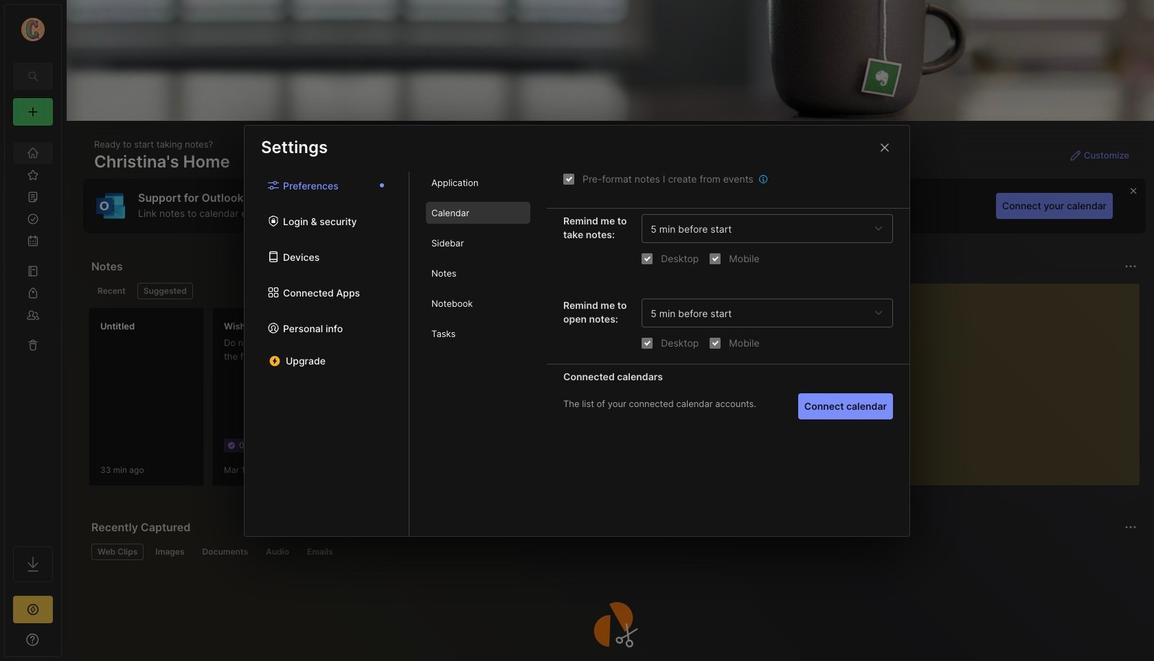 Task type: describe. For each thing, give the bounding box(es) containing it.
close image
[[877, 139, 894, 156]]

Remind me to open notes: text field
[[651, 308, 870, 319]]

Remind me to open notes: field
[[642, 299, 894, 328]]

main element
[[0, 0, 66, 662]]



Task type: locate. For each thing, give the bounding box(es) containing it.
None checkbox
[[642, 338, 653, 349], [710, 338, 721, 349], [642, 338, 653, 349], [710, 338, 721, 349]]

home image
[[26, 146, 40, 160]]

tab list
[[245, 172, 410, 537], [410, 172, 547, 537], [91, 283, 779, 300], [91, 544, 1136, 561]]

edit search image
[[25, 68, 41, 85]]

row group
[[89, 308, 1079, 495]]

tab
[[426, 172, 531, 194], [426, 202, 531, 224], [426, 232, 531, 254], [426, 263, 531, 285], [91, 283, 132, 300], [137, 283, 193, 300], [426, 293, 531, 315], [426, 323, 531, 345], [91, 544, 144, 561], [149, 544, 191, 561], [196, 544, 254, 561], [260, 544, 296, 561], [301, 544, 339, 561]]

Remind me to take notes: field
[[642, 214, 894, 243]]

tree
[[5, 134, 61, 535]]

Remind me to take notes: text field
[[651, 223, 870, 235]]

tree inside main element
[[5, 134, 61, 535]]

Start writing… text field
[[813, 284, 1140, 475]]

upgrade image
[[25, 602, 41, 619]]

None checkbox
[[564, 174, 575, 185], [642, 253, 653, 264], [710, 253, 721, 264], [564, 174, 575, 185], [642, 253, 653, 264], [710, 253, 721, 264]]



Task type: vqa. For each thing, say whether or not it's contained in the screenshot.
Show
no



